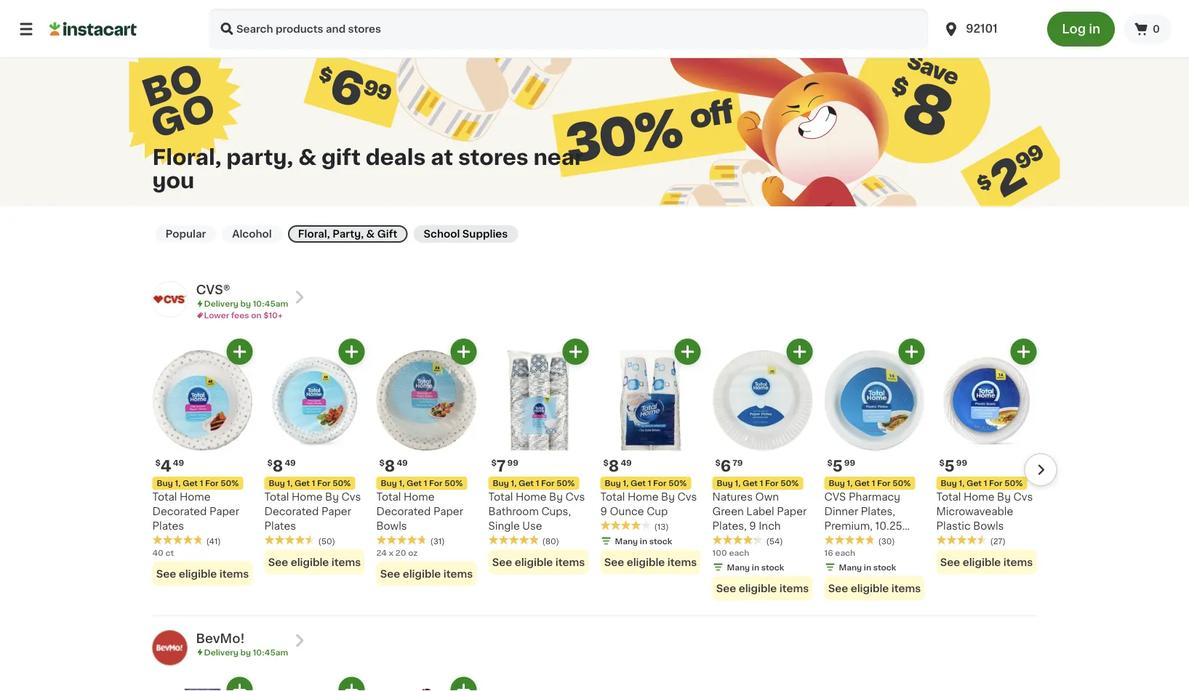 Task type: locate. For each thing, give the bounding box(es) containing it.
each right 100
[[729, 549, 750, 557]]

eligible down oz
[[403, 569, 441, 579]]

3 total from the left
[[376, 493, 401, 503]]

many down ounce
[[615, 538, 638, 546]]

instacart logo image
[[49, 20, 137, 38]]

supplies
[[463, 229, 508, 239]]

by inside total home by cvs bathroom cups, single use
[[549, 493, 563, 503]]

0 horizontal spatial $ 8 49
[[267, 459, 296, 474]]

see down single
[[492, 558, 512, 568]]

1 $ 8 49 from the left
[[267, 459, 296, 474]]

green
[[713, 507, 744, 517]]

0 vertical spatial by
[[240, 300, 251, 308]]

1 vertical spatial plates,
[[713, 522, 747, 532]]

see eligible items button down (13)
[[601, 550, 701, 575]]

1 up total home decorated paper bowls
[[424, 480, 427, 488]]

99 for total home by cvs microwaveable plastic bowls
[[957, 459, 968, 467]]

$ 5 99 up microwaveable
[[940, 459, 968, 474]]

99 right 7
[[507, 459, 519, 467]]

see eligible items button down (80)
[[489, 550, 589, 575]]

50% for total home by cvs bathroom cups, single use
[[557, 480, 575, 488]]

2 horizontal spatial decorated
[[376, 507, 431, 517]]

$ left 79
[[715, 459, 721, 467]]

4 1, from the left
[[511, 480, 517, 488]]

bevmo! image
[[152, 631, 187, 666]]

see eligible items down (50)
[[268, 558, 361, 568]]

1 horizontal spatial decorated
[[264, 507, 319, 517]]

get up own
[[743, 480, 758, 488]]

1 plates from the left
[[152, 522, 184, 532]]

eligible down (41)
[[179, 569, 217, 579]]

50% up cups,
[[557, 480, 575, 488]]

50% up total home decorated paper bowls
[[445, 480, 463, 488]]

get for premium,
[[855, 480, 870, 488]]

2 paper from the left
[[322, 507, 351, 517]]

9 inside total home by cvs 9 ounce cup
[[601, 507, 607, 517]]

cvs® image
[[152, 282, 187, 317]]

items for total home by cvs microwaveable plastic bowls
[[1004, 558, 1033, 568]]

total inside total home by cvs microwaveable plastic bowls
[[937, 493, 961, 503]]

buy 1, get 1 for 50% up total home by cvs 9 ounce cup
[[605, 480, 687, 488]]

get up the total home by cvs decorated paper plates
[[295, 480, 310, 488]]

7 $ from the left
[[828, 459, 833, 467]]

99 for total home by cvs bathroom cups, single use
[[507, 459, 519, 467]]

50% up the total home by cvs decorated paper plates
[[333, 480, 351, 488]]

6 50% from the left
[[781, 480, 799, 488]]

$ inside $ 7 99
[[491, 459, 497, 467]]

decorated up 20
[[376, 507, 431, 517]]

2 5 from the left
[[945, 459, 955, 474]]

49 up total home decorated paper bowls
[[397, 459, 408, 467]]

bevmo!
[[196, 633, 245, 645]]

$ for natures own green label paper plates, 9 inch
[[715, 459, 721, 467]]

50% up pharmacy
[[893, 480, 911, 488]]

8 up the total home by cvs decorated paper plates
[[273, 459, 283, 474]]

1 cvs from the left
[[342, 493, 361, 503]]

49 up the total home by cvs decorated paper plates
[[285, 459, 296, 467]]

eligible for premium,
[[851, 584, 889, 594]]

3 1 from the left
[[424, 480, 427, 488]]

$ inside $ 6 79
[[715, 459, 721, 467]]

plates, down "green"
[[713, 522, 747, 532]]

1 total from the left
[[152, 493, 177, 503]]

5 buy 1, get 1 for 50% from the left
[[605, 480, 687, 488]]

home up bathroom
[[516, 493, 547, 503]]

0 horizontal spatial $ 5 99
[[828, 459, 856, 474]]

eligible down (27)
[[963, 558, 1001, 568]]

get
[[183, 480, 198, 488], [295, 480, 310, 488], [407, 480, 422, 488], [519, 480, 534, 488], [631, 480, 646, 488], [743, 480, 758, 488], [855, 480, 870, 488], [967, 480, 982, 488]]

for up total home decorated paper plates
[[205, 480, 219, 488]]

8 get from the left
[[967, 480, 982, 488]]

school supplies
[[424, 229, 508, 239]]

49 for total home by cvs 9 ounce cup
[[621, 459, 632, 467]]

bowls inside total home by cvs microwaveable plastic bowls
[[974, 522, 1004, 532]]

see eligible items down 100 each
[[716, 584, 809, 594]]

buy 1, get 1 for 50% up the total home by cvs decorated paper plates
[[269, 480, 351, 488]]

home inside the total home by cvs decorated paper plates
[[292, 493, 323, 503]]

2 buy from the left
[[269, 480, 285, 488]]

total inside the total home by cvs decorated paper plates
[[264, 493, 289, 503]]

eligible for microwaveable
[[963, 558, 1001, 568]]

$ up cvs
[[828, 459, 833, 467]]

plates
[[152, 522, 184, 532], [264, 522, 296, 532]]

total inside total home decorated paper plates
[[152, 493, 177, 503]]

1, for natures own green label paper plates, 9 inch
[[735, 480, 741, 488]]

by inside total home by cvs 9 ounce cup
[[661, 493, 675, 503]]

1 5 from the left
[[833, 459, 843, 474]]

alcohol link
[[222, 226, 282, 243]]

3 8 from the left
[[609, 459, 619, 474]]

items
[[332, 558, 361, 568], [556, 558, 585, 568], [668, 558, 697, 568], [1004, 558, 1033, 568], [219, 569, 249, 579], [444, 569, 473, 579], [780, 584, 809, 594], [892, 584, 921, 594]]

see down 40 ct
[[156, 569, 176, 579]]

$ 5 99
[[828, 459, 856, 474], [940, 459, 968, 474]]

7 buy 1, get 1 for 50% from the left
[[829, 480, 911, 488]]

cvs inside total home by cvs bathroom cups, single use
[[566, 493, 585, 503]]

2 1, from the left
[[287, 480, 293, 488]]

1 vertical spatial by
[[240, 649, 251, 657]]

many in stock down (13)
[[615, 538, 672, 546]]

1 vertical spatial &
[[366, 229, 375, 239]]

0 horizontal spatial inch
[[759, 522, 781, 532]]

by up cups,
[[549, 493, 563, 503]]

buy 1, get 1 for 50% for 9
[[605, 480, 687, 488]]

3 49 from the left
[[397, 459, 408, 467]]

in
[[1089, 23, 1101, 35], [640, 538, 648, 546], [752, 564, 760, 572], [864, 564, 872, 572]]

1 horizontal spatial &
[[366, 229, 375, 239]]

0 vertical spatial &
[[298, 147, 317, 168]]

1, down the $ 4 49
[[175, 480, 181, 488]]

add image
[[343, 343, 361, 361], [455, 343, 473, 361], [791, 343, 809, 361], [903, 343, 921, 361], [231, 682, 249, 692], [343, 682, 361, 692]]

by
[[325, 493, 339, 503], [549, 493, 563, 503], [661, 493, 675, 503], [997, 493, 1011, 503]]

party,
[[226, 147, 293, 168]]

0 vertical spatial plates,
[[861, 507, 896, 517]]

1, for total home decorated paper bowls
[[399, 480, 405, 488]]

by
[[240, 300, 251, 308], [240, 649, 251, 657]]

see down '16 each'
[[828, 584, 848, 594]]

see eligible items down (27)
[[940, 558, 1033, 568]]

eligible down 100 each
[[739, 584, 777, 594]]

5 $ from the left
[[603, 459, 609, 467]]

0 vertical spatial delivery
[[204, 300, 238, 308]]

2 plates from the left
[[264, 522, 296, 532]]

1 horizontal spatial floral,
[[298, 229, 330, 239]]

9
[[601, 507, 607, 517], [749, 522, 756, 532]]

2 horizontal spatial 8
[[609, 459, 619, 474]]

cvs
[[342, 493, 361, 503], [566, 493, 585, 503], [678, 493, 697, 503], [1014, 493, 1033, 503]]

log in button
[[1048, 12, 1115, 47]]

get down the $ 4 49
[[183, 480, 198, 488]]

★★★★★
[[601, 521, 651, 531], [601, 521, 651, 531], [152, 536, 203, 546], [152, 536, 203, 546], [264, 536, 315, 546], [264, 536, 315, 546], [376, 536, 427, 546], [376, 536, 427, 546], [489, 536, 539, 546], [489, 536, 539, 546], [713, 536, 763, 546], [713, 536, 763, 546], [825, 536, 876, 546], [825, 536, 876, 546], [937, 536, 988, 546], [937, 536, 988, 546]]

99 up cvs
[[844, 459, 856, 467]]

many down 100 each
[[727, 564, 750, 572]]

items for total home decorated paper plates
[[219, 569, 249, 579]]

for for total home decorated paper bowls
[[429, 480, 443, 488]]

49 right 4
[[173, 459, 184, 467]]

see eligible items button for bowls
[[376, 562, 477, 587]]

total inside total home by cvs 9 ounce cup
[[601, 493, 625, 503]]

8 for from the left
[[989, 480, 1003, 488]]

2 $ 8 49 from the left
[[379, 459, 408, 474]]

92101 button
[[943, 9, 1030, 49]]

5 for cvs
[[833, 459, 843, 474]]

&
[[298, 147, 317, 168], [366, 229, 375, 239]]

$ for total home by cvs 9 ounce cup
[[603, 459, 609, 467]]

2 horizontal spatial 99
[[957, 459, 968, 467]]

50% up total home decorated paper plates
[[221, 480, 239, 488]]

& for gift
[[298, 147, 317, 168]]

$ 8 49 up total home decorated paper bowls
[[379, 459, 408, 474]]

get up pharmacy
[[855, 480, 870, 488]]

floral, up the you
[[152, 147, 222, 168]]

8 50% from the left
[[1005, 480, 1023, 488]]

cvs for total home by cvs bathroom cups, single use
[[566, 493, 585, 503]]

stock inside product group
[[762, 564, 784, 572]]

0 horizontal spatial &
[[298, 147, 317, 168]]

7 50% from the left
[[893, 480, 911, 488]]

cvs for total home by cvs decorated paper plates
[[342, 493, 361, 503]]

add image inside product group
[[791, 343, 809, 361]]

3 buy 1, get 1 for 50% from the left
[[381, 480, 463, 488]]

$
[[155, 459, 161, 467], [267, 459, 273, 467], [379, 459, 385, 467], [491, 459, 497, 467], [603, 459, 609, 467], [715, 459, 721, 467], [828, 459, 833, 467], [940, 459, 945, 467]]

2 get from the left
[[295, 480, 310, 488]]

see down plastic
[[940, 558, 960, 568]]

2 50% from the left
[[333, 480, 351, 488]]

2 home from the left
[[292, 493, 323, 503]]

1 for 9
[[648, 480, 651, 488]]

8 for total home decorated paper bowls
[[385, 459, 395, 474]]

buy 1, get 1 for 50%
[[157, 480, 239, 488], [269, 480, 351, 488], [381, 480, 463, 488], [493, 480, 575, 488], [605, 480, 687, 488], [717, 480, 799, 488], [829, 480, 911, 488], [941, 480, 1023, 488]]

1 horizontal spatial plates
[[264, 522, 296, 532]]

total for total home decorated paper bowls
[[376, 493, 401, 503]]

paper
[[209, 507, 239, 517], [322, 507, 351, 517], [434, 507, 463, 517], [777, 507, 807, 517]]

1, up natures on the bottom of page
[[735, 480, 741, 488]]

eligible for paper
[[739, 584, 777, 594]]

floral,
[[152, 147, 222, 168], [298, 229, 330, 239]]

1 1 from the left
[[200, 480, 203, 488]]

buy for total home decorated paper bowls
[[381, 480, 397, 488]]

2 by from the left
[[549, 493, 563, 503]]

$ up total home decorated paper bowls
[[379, 459, 385, 467]]

$ for total home by cvs bathroom cups, single use
[[491, 459, 497, 467]]

3 decorated from the left
[[376, 507, 431, 517]]

in down natures own green label paper plates, 9 inch
[[752, 564, 760, 572]]

2 $ from the left
[[267, 459, 273, 467]]

total home by cvs 9 ounce cup
[[601, 493, 697, 517]]

100
[[713, 549, 727, 557]]

home inside total home by cvs bathroom cups, single use
[[516, 493, 547, 503]]

see eligible items down (41)
[[156, 569, 249, 579]]

home for bathroom
[[516, 493, 547, 503]]

plates,
[[861, 507, 896, 517], [713, 522, 747, 532]]

floral, party, & gift
[[298, 229, 398, 239]]

5 buy from the left
[[605, 480, 621, 488]]

4 buy from the left
[[493, 480, 509, 488]]

by up microwaveable
[[997, 493, 1011, 503]]

99 inside $ 7 99
[[507, 459, 519, 467]]

floral, party, & gift deals at stores near you main content
[[0, 0, 1189, 692]]

3 get from the left
[[407, 480, 422, 488]]

floral, for floral, party, & gift
[[298, 229, 330, 239]]

$ up total home by cvs 9 ounce cup
[[603, 459, 609, 467]]

0 vertical spatial floral,
[[152, 147, 222, 168]]

buy up ounce
[[605, 480, 621, 488]]

in inside button
[[1089, 23, 1101, 35]]

1 horizontal spatial bowls
[[974, 522, 1004, 532]]

buy 1, get 1 for 50% for microwaveable
[[941, 480, 1023, 488]]

1 up total home by cvs microwaveable plastic bowls
[[984, 480, 987, 488]]

floral, inside floral, party, & gift deals at stores near you
[[152, 147, 222, 168]]

home up cup at the right
[[628, 493, 659, 503]]

1, for total home by cvs microwaveable plastic bowls
[[959, 480, 965, 488]]

49 for total home by cvs decorated paper plates
[[285, 459, 296, 467]]

at
[[431, 147, 453, 168]]

buy for total home by cvs decorated paper plates
[[269, 480, 285, 488]]

eligible down (80)
[[515, 558, 553, 568]]

3 99 from the left
[[957, 459, 968, 467]]

7 get from the left
[[855, 480, 870, 488]]

1 horizontal spatial 8
[[385, 459, 395, 474]]

total inside total home by cvs bathroom cups, single use
[[489, 493, 513, 503]]

5 up microwaveable
[[945, 459, 955, 474]]

many in stock for 6
[[727, 564, 784, 572]]

cvs inside the total home by cvs decorated paper plates
[[342, 493, 361, 503]]

in down premium,
[[864, 564, 872, 572]]

5 1 from the left
[[648, 480, 651, 488]]

buy down 4
[[157, 480, 173, 488]]

get for microwaveable
[[967, 480, 982, 488]]

1 paper from the left
[[209, 507, 239, 517]]

decorated up ct
[[152, 507, 207, 517]]

4 paper from the left
[[777, 507, 807, 517]]

5 50% from the left
[[669, 480, 687, 488]]

4 cvs from the left
[[1014, 493, 1033, 503]]

school
[[424, 229, 460, 239]]

4
[[161, 459, 172, 474]]

2 horizontal spatial many
[[839, 564, 862, 572]]

home up (31)
[[404, 493, 435, 503]]

1 horizontal spatial plates,
[[861, 507, 896, 517]]

buy for total home by cvs 9 ounce cup
[[605, 480, 621, 488]]

1 vertical spatial inch
[[825, 536, 847, 546]]

see eligible items button down (50)
[[264, 550, 365, 575]]

1 bowls from the left
[[376, 522, 407, 532]]

get for paper
[[743, 480, 758, 488]]

3 buy from the left
[[381, 480, 397, 488]]

cup
[[647, 507, 668, 517]]

eligible for 9
[[627, 558, 665, 568]]

1 up own
[[760, 480, 763, 488]]

gift
[[321, 147, 361, 168]]

1 1, from the left
[[175, 480, 181, 488]]

paper inside total home decorated paper bowls
[[434, 507, 463, 517]]

2 horizontal spatial many in stock
[[839, 564, 897, 572]]

eligible down '16 each'
[[851, 584, 889, 594]]

8 buy from the left
[[941, 480, 957, 488]]

1, for cvs pharmacy dinner plates, premium, 10.25 inch
[[847, 480, 853, 488]]

99
[[507, 459, 519, 467], [844, 459, 856, 467], [957, 459, 968, 467]]

paper inside the total home by cvs decorated paper plates
[[322, 507, 351, 517]]

1, up microwaveable
[[959, 480, 965, 488]]

9 left ounce
[[601, 507, 607, 517]]

7 buy from the left
[[829, 480, 845, 488]]

items down (50)
[[332, 558, 361, 568]]

1 vertical spatial delivery
[[204, 649, 238, 657]]

1 for premium,
[[872, 480, 875, 488]]

3 $ 8 49 from the left
[[603, 459, 632, 474]]

fees
[[231, 312, 249, 320]]

10.25
[[876, 522, 903, 532]]

& inside 'link'
[[366, 229, 375, 239]]

5 home from the left
[[628, 493, 659, 503]]

cups,
[[542, 507, 571, 517]]

total home by cvs microwaveable plastic bowls
[[937, 493, 1033, 532]]

$ 8 49 for total home decorated paper bowls
[[379, 459, 408, 474]]

(54)
[[766, 538, 783, 546]]

50% up natures own green label paper plates, 9 inch
[[781, 480, 799, 488]]

buy up cvs
[[829, 480, 845, 488]]

3 $ from the left
[[379, 459, 385, 467]]

50% for natures own green label paper plates, 9 inch
[[781, 480, 799, 488]]

1 vertical spatial 9
[[749, 522, 756, 532]]

add image for 7
[[567, 343, 585, 361]]

8 $ from the left
[[940, 459, 945, 467]]

6 total from the left
[[937, 493, 961, 503]]

& inside floral, party, & gift deals at stores near you
[[298, 147, 317, 168]]

2 buy 1, get 1 for 50% from the left
[[269, 480, 351, 488]]

1 buy from the left
[[157, 480, 173, 488]]

1 vertical spatial delivery by 10:45am
[[204, 649, 288, 657]]

1 99 from the left
[[507, 459, 519, 467]]

10:45am
[[253, 300, 288, 308], [253, 649, 288, 657]]

buy down 7
[[493, 480, 509, 488]]

8 1 from the left
[[984, 480, 987, 488]]

6 home from the left
[[964, 493, 995, 503]]

buy
[[157, 480, 173, 488], [269, 480, 285, 488], [381, 480, 397, 488], [493, 480, 509, 488], [605, 480, 621, 488], [717, 480, 733, 488], [829, 480, 845, 488], [941, 480, 957, 488]]

buy 1, get 1 for 50% up pharmacy
[[829, 480, 911, 488]]

0 vertical spatial delivery by 10:45am
[[204, 300, 288, 308]]

by up the lower fees on $10+
[[240, 300, 251, 308]]

1 each from the left
[[729, 549, 750, 557]]

see down the total home by cvs decorated paper plates
[[268, 558, 288, 568]]

16
[[825, 549, 833, 557]]

home inside total home by cvs 9 ounce cup
[[628, 493, 659, 503]]

0 vertical spatial 10:45am
[[253, 300, 288, 308]]

for up the total home by cvs decorated paper plates
[[317, 480, 331, 488]]

bowls
[[376, 522, 407, 532], [974, 522, 1004, 532]]

home inside total home by cvs microwaveable plastic bowls
[[964, 493, 995, 503]]

see down ounce
[[604, 558, 624, 568]]

2 bowls from the left
[[974, 522, 1004, 532]]

decorated for 4
[[152, 507, 207, 517]]

1 get from the left
[[183, 480, 198, 488]]

see eligible items down (80)
[[492, 558, 585, 568]]

items down (30)
[[892, 584, 921, 594]]

home inside total home decorated paper bowls
[[404, 493, 435, 503]]

16 each
[[825, 549, 856, 557]]

2 cvs from the left
[[566, 493, 585, 503]]

cvs inside total home by cvs 9 ounce cup
[[678, 493, 697, 503]]

2 each from the left
[[835, 549, 856, 557]]

2 8 from the left
[[385, 459, 395, 474]]

6 get from the left
[[743, 480, 758, 488]]

4 total from the left
[[489, 493, 513, 503]]

by inside total home by cvs microwaveable plastic bowls
[[997, 493, 1011, 503]]

see eligible items for decorated
[[268, 558, 361, 568]]

many in stock
[[615, 538, 672, 546], [727, 564, 784, 572], [839, 564, 897, 572]]

0 horizontal spatial 5
[[833, 459, 843, 474]]

decorated inside total home decorated paper bowls
[[376, 507, 431, 517]]

see eligible items button for plates
[[152, 562, 253, 587]]

1 horizontal spatial inch
[[825, 536, 847, 546]]

delivery
[[204, 300, 238, 308], [204, 649, 238, 657]]

$ 6 79
[[715, 459, 743, 474]]

None search field
[[210, 9, 928, 49]]

floral, inside 'link'
[[298, 229, 330, 239]]

each right 16
[[835, 549, 856, 557]]

0 vertical spatial inch
[[759, 522, 781, 532]]

1 delivery from the top
[[204, 300, 238, 308]]

items down (27)
[[1004, 558, 1033, 568]]

items down (80)
[[556, 558, 585, 568]]

for for cvs pharmacy dinner plates, premium, 10.25 inch
[[877, 480, 891, 488]]

buy 1, get 1 for 50% for paper
[[717, 480, 799, 488]]

1 horizontal spatial $ 8 49
[[379, 459, 408, 474]]

$ 5 99 for cvs
[[828, 459, 856, 474]]

plates, inside cvs pharmacy dinner plates, premium, 10.25 inch
[[861, 507, 896, 517]]

1 for from the left
[[205, 480, 219, 488]]

0 vertical spatial 9
[[601, 507, 607, 517]]

by up (50)
[[325, 493, 339, 503]]

1 horizontal spatial each
[[835, 549, 856, 557]]

see eligible items button down oz
[[376, 562, 477, 587]]

stores
[[458, 147, 529, 168]]

home
[[180, 493, 211, 503], [292, 493, 323, 503], [404, 493, 435, 503], [516, 493, 547, 503], [628, 493, 659, 503], [964, 493, 995, 503]]

buy up the total home by cvs decorated paper plates
[[269, 480, 285, 488]]

1 horizontal spatial 5
[[945, 459, 955, 474]]

3 cvs from the left
[[678, 493, 697, 503]]

8 up total home decorated paper bowls
[[385, 459, 395, 474]]

2 $ 5 99 from the left
[[940, 459, 968, 474]]

7 1, from the left
[[847, 480, 853, 488]]

0 horizontal spatial 9
[[601, 507, 607, 517]]

cvs inside total home by cvs microwaveable plastic bowls
[[1014, 493, 1033, 503]]

3 by from the left
[[661, 493, 675, 503]]

1 horizontal spatial stock
[[762, 564, 784, 572]]

1 horizontal spatial many
[[727, 564, 750, 572]]

0 horizontal spatial each
[[729, 549, 750, 557]]

total inside total home decorated paper bowls
[[376, 493, 401, 503]]

5 get from the left
[[631, 480, 646, 488]]

1 by from the top
[[240, 300, 251, 308]]

eligible down (13)
[[627, 558, 665, 568]]

6 1, from the left
[[735, 480, 741, 488]]

2 1 from the left
[[312, 480, 315, 488]]

3 for from the left
[[429, 480, 443, 488]]

$ for cvs pharmacy dinner plates, premium, 10.25 inch
[[828, 459, 833, 467]]

get for plates
[[183, 480, 198, 488]]

$ inside the $ 4 49
[[155, 459, 161, 467]]

decorated for 8
[[376, 507, 431, 517]]

8 for total home by cvs decorated paper plates
[[273, 459, 283, 474]]

total home decorated paper plates
[[152, 493, 239, 532]]

decorated inside total home decorated paper plates
[[152, 507, 207, 517]]

items for total home by cvs bathroom cups, single use
[[556, 558, 585, 568]]

2 horizontal spatial stock
[[874, 564, 897, 572]]

0 horizontal spatial bowls
[[376, 522, 407, 532]]

2 horizontal spatial $ 8 49
[[603, 459, 632, 474]]

buy 1, get 1 for 50% up total home by cvs bathroom cups, single use
[[493, 480, 575, 488]]

$ 8 49 for total home by cvs decorated paper plates
[[267, 459, 296, 474]]

add image for 8
[[679, 343, 697, 361]]

1 delivery by 10:45am from the top
[[204, 300, 288, 308]]

4 get from the left
[[519, 480, 534, 488]]

1 vertical spatial 10:45am
[[253, 649, 288, 657]]

1
[[200, 480, 203, 488], [312, 480, 315, 488], [424, 480, 427, 488], [536, 480, 539, 488], [648, 480, 651, 488], [760, 480, 763, 488], [872, 480, 875, 488], [984, 480, 987, 488]]

0 horizontal spatial floral,
[[152, 147, 222, 168]]

eligible
[[291, 558, 329, 568], [515, 558, 553, 568], [627, 558, 665, 568], [963, 558, 1001, 568], [179, 569, 217, 579], [403, 569, 441, 579], [739, 584, 777, 594], [851, 584, 889, 594]]

4 for from the left
[[541, 480, 555, 488]]

1 buy 1, get 1 for 50% from the left
[[157, 480, 239, 488]]

inch up (54)
[[759, 522, 781, 532]]

popular
[[166, 229, 206, 239]]

see eligible items for plates
[[156, 569, 249, 579]]

buy 1, get 1 for 50% for plates
[[157, 480, 239, 488]]

1 horizontal spatial 9
[[749, 522, 756, 532]]

by up cup at the right
[[661, 493, 675, 503]]

1 for bowls
[[424, 480, 427, 488]]

6 buy 1, get 1 for 50% from the left
[[717, 480, 799, 488]]

paper inside total home decorated paper plates
[[209, 507, 239, 517]]

$ for total home decorated paper plates
[[155, 459, 161, 467]]

4 $ from the left
[[491, 459, 497, 467]]

1 for paper
[[760, 480, 763, 488]]

by for cups,
[[549, 493, 563, 503]]

see eligible items down oz
[[380, 569, 473, 579]]

4 by from the left
[[997, 493, 1011, 503]]

plates inside total home decorated paper plates
[[152, 522, 184, 532]]

product group
[[152, 339, 253, 587], [264, 339, 365, 575], [376, 339, 477, 587], [489, 339, 589, 575], [601, 339, 701, 575], [713, 339, 813, 601], [825, 339, 925, 601], [937, 339, 1037, 575], [152, 678, 253, 692], [264, 678, 365, 692], [376, 678, 477, 692]]

8
[[273, 459, 283, 474], [385, 459, 395, 474], [609, 459, 619, 474]]

many down '16 each'
[[839, 564, 862, 572]]

add image
[[231, 343, 249, 361], [567, 343, 585, 361], [679, 343, 697, 361], [1015, 343, 1033, 361], [455, 682, 473, 692]]

0 horizontal spatial 8
[[273, 459, 283, 474]]

7 for from the left
[[877, 480, 891, 488]]

4 home from the left
[[516, 493, 547, 503]]

paper down own
[[777, 507, 807, 517]]

2 10:45am from the top
[[253, 649, 288, 657]]

home for bowls
[[404, 493, 435, 503]]

4 49 from the left
[[621, 459, 632, 467]]

0 horizontal spatial decorated
[[152, 507, 207, 517]]

92101 button
[[934, 9, 1039, 49]]

1 horizontal spatial $ 5 99
[[940, 459, 968, 474]]

6 $ from the left
[[715, 459, 721, 467]]

home inside total home decorated paper plates
[[180, 493, 211, 503]]

many for 6
[[727, 564, 750, 572]]

cvs for total home by cvs 9 ounce cup
[[678, 493, 697, 503]]

& for gift
[[366, 229, 375, 239]]

6 for from the left
[[765, 480, 779, 488]]

8 1, from the left
[[959, 480, 965, 488]]

1 horizontal spatial many in stock
[[727, 564, 784, 572]]

by inside the total home by cvs decorated paper plates
[[325, 493, 339, 503]]

each
[[729, 549, 750, 557], [835, 549, 856, 557]]

for for total home by cvs 9 ounce cup
[[653, 480, 667, 488]]

$ 5 99 up cvs
[[828, 459, 856, 474]]

Search field
[[210, 9, 928, 49]]

6 buy from the left
[[717, 480, 733, 488]]

delivery down the bevmo! at bottom
[[204, 649, 238, 657]]

x
[[389, 549, 394, 557]]

1 up total home by cvs 9 ounce cup
[[648, 480, 651, 488]]

1 horizontal spatial 99
[[844, 459, 856, 467]]

cvs pharmacy dinner plates, premium, 10.25 inch
[[825, 493, 903, 546]]

many inside product group
[[727, 564, 750, 572]]

1 for decorated
[[312, 480, 315, 488]]

1 10:45am from the top
[[253, 300, 288, 308]]

100 each
[[713, 549, 750, 557]]

label
[[747, 507, 775, 517]]

4 50% from the left
[[557, 480, 575, 488]]

deals
[[366, 147, 426, 168]]

cvs for total home by cvs microwaveable plastic bowls
[[1014, 493, 1033, 503]]

total for total home by cvs bathroom cups, single use
[[489, 493, 513, 503]]

items down (13)
[[668, 558, 697, 568]]

0 horizontal spatial 99
[[507, 459, 519, 467]]

2 49 from the left
[[285, 459, 296, 467]]

49 inside the $ 4 49
[[173, 459, 184, 467]]

many
[[615, 538, 638, 546], [727, 564, 750, 572], [839, 564, 862, 572]]

3 50% from the left
[[445, 480, 463, 488]]

0 horizontal spatial plates,
[[713, 522, 747, 532]]

1, for total home by cvs bathroom cups, single use
[[511, 480, 517, 488]]

stock down (54)
[[762, 564, 784, 572]]

lower
[[204, 312, 229, 320]]

1 $ from the left
[[155, 459, 161, 467]]

see eligible items
[[268, 558, 361, 568], [492, 558, 585, 568], [604, 558, 697, 568], [940, 558, 1033, 568], [156, 569, 249, 579], [380, 569, 473, 579], [716, 584, 809, 594], [828, 584, 921, 594]]

0 horizontal spatial plates
[[152, 522, 184, 532]]

see eligible items down (13)
[[604, 558, 697, 568]]

see down "x"
[[380, 569, 400, 579]]

1 vertical spatial floral,
[[298, 229, 330, 239]]

5 for total
[[945, 459, 955, 474]]

bowls up "x"
[[376, 522, 407, 532]]

buy 1, get 1 for 50% for bowls
[[381, 480, 463, 488]]

delivery by 10:45am
[[204, 300, 288, 308], [204, 649, 288, 657]]

decorated inside the total home by cvs decorated paper plates
[[264, 507, 319, 517]]

2 total from the left
[[264, 493, 289, 503]]

product group containing 4
[[152, 339, 253, 587]]

1 $ 5 99 from the left
[[828, 459, 856, 474]]

1, up the total home by cvs decorated paper plates
[[287, 480, 293, 488]]

(27)
[[990, 538, 1006, 546]]

natures
[[713, 493, 753, 503]]



Task type: vqa. For each thing, say whether or not it's contained in the screenshot.
"Paper" inside the total home decorated paper plates
yes



Task type: describe. For each thing, give the bounding box(es) containing it.
product group containing 7
[[489, 339, 589, 575]]

0 horizontal spatial many
[[615, 538, 638, 546]]

2 by from the top
[[240, 649, 251, 657]]

99 for cvs pharmacy dinner plates, premium, 10.25 inch
[[844, 459, 856, 467]]

buy 1, get 1 for 50% for premium,
[[829, 480, 911, 488]]

many for 5
[[839, 564, 862, 572]]

near
[[534, 147, 584, 168]]

oz
[[408, 549, 418, 557]]

eligible for bathroom
[[515, 558, 553, 568]]

1, for total home decorated paper plates
[[175, 480, 181, 488]]

0
[[1153, 24, 1160, 34]]

$ 5 99 for total
[[940, 459, 968, 474]]

(41)
[[206, 538, 221, 546]]

buy for total home by cvs bathroom cups, single use
[[493, 480, 509, 488]]

6
[[721, 459, 731, 474]]

0 button
[[1124, 15, 1172, 44]]

ct
[[166, 549, 174, 557]]

1, for total home by cvs 9 ounce cup
[[623, 480, 629, 488]]

get for bathroom
[[519, 480, 534, 488]]

you
[[152, 170, 194, 191]]

50% for total home by cvs decorated paper plates
[[333, 480, 351, 488]]

stock for 6
[[762, 564, 784, 572]]

plastic
[[937, 522, 971, 532]]

total for total home by cvs microwaveable plastic bowls
[[937, 493, 961, 503]]

inch inside cvs pharmacy dinner plates, premium, 10.25 inch
[[825, 536, 847, 546]]

40 ct
[[152, 549, 174, 557]]

add image for total home decorated paper bowls
[[455, 343, 473, 361]]

24
[[376, 549, 387, 557]]

total for total home decorated paper plates
[[152, 493, 177, 503]]

$ for total home decorated paper bowls
[[379, 459, 385, 467]]

on
[[251, 312, 262, 320]]

add image for natures own green label paper plates, 9 inch
[[791, 343, 809, 361]]

home for decorated
[[292, 493, 323, 503]]

own
[[756, 493, 779, 503]]

single
[[489, 522, 520, 532]]

gift
[[377, 229, 398, 239]]

(13)
[[654, 523, 669, 531]]

in down cup at the right
[[640, 538, 648, 546]]

24 x 20 oz
[[376, 549, 418, 557]]

$ 8 49 for total home by cvs 9 ounce cup
[[603, 459, 632, 474]]

buy for cvs pharmacy dinner plates, premium, 10.25 inch
[[829, 480, 845, 488]]

0 horizontal spatial stock
[[649, 538, 672, 546]]

popular link
[[155, 226, 216, 243]]

see for total home by cvs microwaveable plastic bowls
[[940, 558, 960, 568]]

dinner
[[825, 507, 859, 517]]

alcohol
[[232, 229, 272, 239]]

$ 7 99
[[491, 459, 519, 474]]

2 delivery from the top
[[204, 649, 238, 657]]

see eligible items button for 9
[[601, 550, 701, 575]]

item carousel region
[[132, 339, 1057, 610]]

see for total home decorated paper plates
[[156, 569, 176, 579]]

$ 4 49
[[155, 459, 184, 474]]

product group containing 6
[[713, 339, 813, 601]]

for for total home by cvs decorated paper plates
[[317, 480, 331, 488]]

40
[[152, 549, 164, 557]]

for for natures own green label paper plates, 9 inch
[[765, 480, 779, 488]]

50% for total home by cvs microwaveable plastic bowls
[[1005, 480, 1023, 488]]

$ for total home by cvs microwaveable plastic bowls
[[940, 459, 945, 467]]

see eligible items button for microwaveable
[[937, 550, 1037, 575]]

92101
[[966, 24, 998, 34]]

see eligible items for premium,
[[828, 584, 921, 594]]

see for total home by cvs 9 ounce cup
[[604, 558, 624, 568]]

see eligible items for paper
[[716, 584, 809, 594]]

paper inside natures own green label paper plates, 9 inch
[[777, 507, 807, 517]]

use
[[523, 522, 542, 532]]

pharmacy
[[849, 493, 901, 503]]

premium,
[[825, 522, 873, 532]]

50% for total home decorated paper bowls
[[445, 480, 463, 488]]

49 for total home decorated paper bowls
[[397, 459, 408, 467]]

by for ounce
[[661, 493, 675, 503]]

$ for total home by cvs decorated paper plates
[[267, 459, 273, 467]]

see eligible items for 9
[[604, 558, 697, 568]]

20
[[396, 549, 406, 557]]

microwaveable
[[937, 507, 1014, 517]]

floral, party, & gift deals at stores near you
[[152, 147, 584, 191]]

ounce
[[610, 507, 644, 517]]

lower fees on $10+
[[204, 312, 283, 320]]

each for 5
[[835, 549, 856, 557]]

(30)
[[878, 538, 895, 546]]

for for total home by cvs microwaveable plastic bowls
[[989, 480, 1003, 488]]

79
[[733, 459, 743, 467]]

cvs
[[825, 493, 846, 503]]

buy 1, get 1 for 50% for bathroom
[[493, 480, 575, 488]]

home for 9
[[628, 493, 659, 503]]

home for microwaveable
[[964, 493, 995, 503]]

see eligible items button for decorated
[[264, 550, 365, 575]]

see eligible items button for paper
[[713, 577, 813, 601]]

items for total home by cvs 9 ounce cup
[[668, 558, 697, 568]]

log in
[[1062, 23, 1101, 35]]

school supplies link
[[414, 226, 518, 243]]

$10+
[[264, 312, 283, 320]]

total home decorated paper bowls
[[376, 493, 463, 532]]

get for bowls
[[407, 480, 422, 488]]

7
[[497, 459, 506, 474]]

many in stock for 5
[[839, 564, 897, 572]]

0 horizontal spatial many in stock
[[615, 538, 672, 546]]

total for total home by cvs 9 ounce cup
[[601, 493, 625, 503]]

50% for total home decorated paper plates
[[221, 480, 239, 488]]

add image for total home by cvs decorated paper plates
[[343, 343, 361, 361]]

(80)
[[542, 538, 559, 546]]

by for paper
[[325, 493, 339, 503]]

for for total home by cvs bathroom cups, single use
[[541, 480, 555, 488]]

inch inside natures own green label paper plates, 9 inch
[[759, 522, 781, 532]]

eligible for decorated
[[291, 558, 329, 568]]

1, for total home by cvs decorated paper plates
[[287, 480, 293, 488]]

log
[[1062, 23, 1086, 35]]

total home by cvs bathroom cups, single use
[[489, 493, 585, 532]]

natures own green label paper plates, 9 inch
[[713, 493, 807, 532]]

party,
[[333, 229, 364, 239]]

floral, party, & gift link
[[288, 226, 408, 243]]

1 for bathroom
[[536, 480, 539, 488]]

see eligible items button for premium,
[[825, 577, 925, 601]]

get for 9
[[631, 480, 646, 488]]

see eligible items for bowls
[[380, 569, 473, 579]]

49 for total home decorated paper plates
[[173, 459, 184, 467]]

bathroom
[[489, 507, 539, 517]]

items for cvs pharmacy dinner plates, premium, 10.25 inch
[[892, 584, 921, 594]]

total home by cvs decorated paper plates
[[264, 493, 361, 532]]

add image for 5
[[1015, 343, 1033, 361]]

items for total home decorated paper bowls
[[444, 569, 473, 579]]

2 delivery by 10:45am from the top
[[204, 649, 288, 657]]

cvs®
[[196, 284, 231, 296]]

each for 6
[[729, 549, 750, 557]]

bowls inside total home decorated paper bowls
[[376, 522, 407, 532]]

items for natures own green label paper plates, 9 inch
[[780, 584, 809, 594]]

50% for total home by cvs 9 ounce cup
[[669, 480, 687, 488]]

see for total home by cvs bathroom cups, single use
[[492, 558, 512, 568]]

50% for cvs pharmacy dinner plates, premium, 10.25 inch
[[893, 480, 911, 488]]

plates, inside natures own green label paper plates, 9 inch
[[713, 522, 747, 532]]

9 inside natures own green label paper plates, 9 inch
[[749, 522, 756, 532]]

(31)
[[430, 538, 445, 546]]

see eligible items for bathroom
[[492, 558, 585, 568]]

(50)
[[318, 538, 335, 546]]

add image for 4
[[231, 343, 249, 361]]

plates inside the total home by cvs decorated paper plates
[[264, 522, 296, 532]]

buy for natures own green label paper plates, 9 inch
[[717, 480, 733, 488]]



